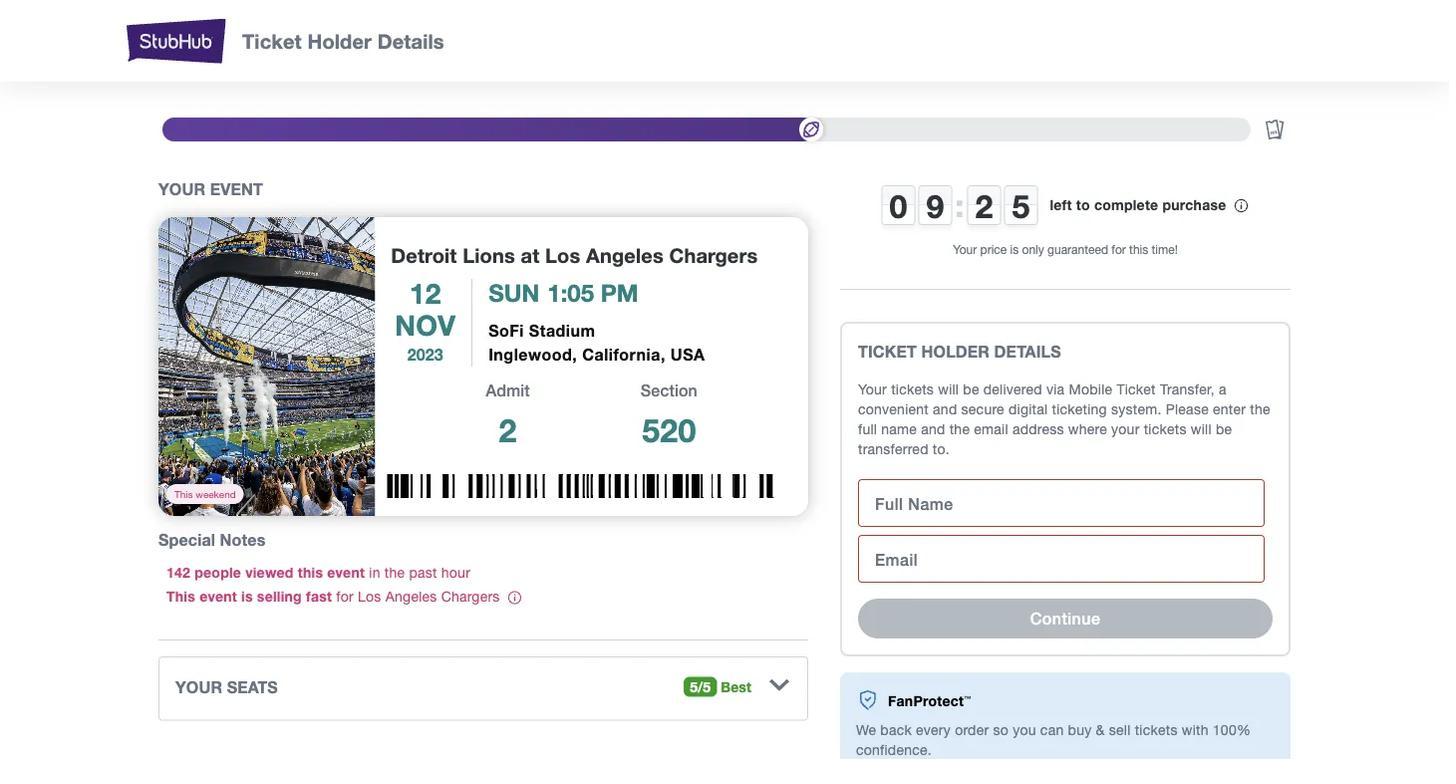Task type: vqa. For each thing, say whether or not it's contained in the screenshot.
Richardson button to the bottom
no



Task type: locate. For each thing, give the bounding box(es) containing it.
1 horizontal spatial 2
[[975, 187, 993, 225]]

0 horizontal spatial will
[[938, 381, 959, 398]]

transferred
[[858, 441, 929, 458]]

name
[[882, 421, 917, 438]]

None text field
[[859, 493, 1264, 524]]

complete
[[1095, 196, 1159, 213]]

your
[[159, 180, 206, 199], [953, 242, 977, 256], [858, 381, 887, 398], [175, 678, 222, 697]]

event left in
[[327, 564, 365, 581]]

sell
[[1109, 722, 1131, 739]]

secure
[[962, 401, 1005, 418]]

so
[[993, 722, 1009, 739]]

and left secure in the bottom right of the page
[[933, 401, 958, 418]]

0 horizontal spatial is
[[241, 588, 253, 605]]

tickets down "please"
[[1144, 421, 1187, 438]]

2 down admit
[[499, 412, 517, 450]]

and
[[933, 401, 958, 418], [921, 421, 946, 438]]

detroit lions at los angeles chargers
[[391, 243, 758, 267]]

1 vertical spatial the
[[950, 421, 970, 438]]

1 vertical spatial will
[[1191, 421, 1212, 438]]

enter
[[1213, 401, 1246, 418]]

1 vertical spatial tickets
[[1144, 421, 1187, 438]]

1 vertical spatial 2
[[499, 412, 517, 450]]

left
[[1050, 196, 1072, 213]]

2 vertical spatial the
[[385, 564, 405, 581]]

142
[[166, 564, 191, 581]]

is left only
[[1010, 242, 1019, 256]]

0 vertical spatial event
[[327, 564, 365, 581]]

be inside your tickets will be delivered via mobile ticket transfer, a convenient and secure digital ticketing system. please enter the full name and the email address
[[963, 381, 980, 398]]

0 vertical spatial this
[[1130, 242, 1149, 256]]

is
[[1010, 242, 1019, 256], [241, 588, 253, 605]]

1 vertical spatial and
[[921, 421, 946, 438]]

0 horizontal spatial ticket holder details
[[242, 29, 444, 53]]

event down people at the left bottom of the page
[[200, 588, 237, 605]]

los right at
[[545, 243, 581, 267]]

0 horizontal spatial angeles
[[386, 588, 437, 605]]

ticket up convenient
[[858, 342, 917, 361]]

please
[[1166, 401, 1209, 418]]

1:05
[[548, 279, 594, 307]]

angeles up the "pm" on the left of the page
[[586, 243, 664, 267]]

0 vertical spatial ticket holder details
[[242, 29, 444, 53]]

will inside your tickets will be delivered via mobile ticket transfer, a convenient and secure digital ticketing system. please enter the full name and the email address
[[938, 381, 959, 398]]

ticket
[[242, 29, 302, 53], [858, 342, 917, 361], [1117, 381, 1156, 398]]

0 vertical spatial and
[[933, 401, 958, 418]]

transfer,
[[1160, 381, 1215, 398]]

pm
[[601, 279, 639, 307]]

selling
[[257, 588, 302, 605]]

9
[[927, 187, 944, 225]]

your left event
[[159, 180, 206, 199]]

this down the 142
[[166, 588, 195, 605]]

ticket holder details
[[242, 29, 444, 53], [858, 342, 1062, 361]]

is left selling
[[241, 588, 253, 605]]

None email field
[[859, 548, 1264, 580]]

0 vertical spatial will
[[938, 381, 959, 398]]

full name
[[875, 495, 954, 514]]

0 horizontal spatial event
[[200, 588, 237, 605]]

520
[[642, 412, 696, 450]]

0 vertical spatial ticket
[[242, 29, 302, 53]]

be up secure in the bottom right of the page
[[963, 381, 980, 398]]

2 horizontal spatial ticket
[[1117, 381, 1156, 398]]

los
[[545, 243, 581, 267], [358, 588, 381, 605]]

los down in
[[358, 588, 381, 605]]

your for your price is only guaranteed for this time!
[[953, 242, 977, 256]]

the up to.
[[950, 421, 970, 438]]

your tickets will be delivered via mobile ticket transfer, a convenient and secure digital ticketing system. please enter the full name and the email address
[[858, 381, 1271, 438]]

1 vertical spatial be
[[1216, 421, 1232, 438]]

chargers
[[669, 243, 758, 267], [441, 588, 500, 605]]

special
[[159, 531, 215, 550]]

1 vertical spatial this
[[298, 564, 323, 581]]

tooltip image
[[1234, 198, 1250, 214]]

0 horizontal spatial ticket
[[242, 29, 302, 53]]

for
[[1112, 242, 1126, 256], [336, 588, 354, 605]]

you
[[1013, 722, 1037, 739]]

0 horizontal spatial be
[[963, 381, 980, 398]]

0 vertical spatial chargers
[[669, 243, 758, 267]]

for right fast
[[336, 588, 354, 605]]

0 horizontal spatial holder
[[308, 29, 372, 53]]

details
[[378, 29, 444, 53], [995, 342, 1062, 361]]

angeles
[[586, 243, 664, 267], [386, 588, 437, 605]]

0 vertical spatial be
[[963, 381, 980, 398]]

past
[[409, 564, 437, 581]]

0 horizontal spatial details
[[378, 29, 444, 53]]

your up convenient
[[858, 381, 887, 398]]

fanprotect ™
[[888, 694, 971, 710]]

1 horizontal spatial will
[[1191, 421, 1212, 438]]

this weekend
[[174, 489, 236, 500]]

0 vertical spatial tickets
[[891, 381, 934, 398]]

for los angeles chargers
[[336, 588, 500, 605]]

and up to.
[[921, 421, 946, 438]]

0 vertical spatial this
[[174, 489, 193, 500]]

1 horizontal spatial ticket
[[858, 342, 917, 361]]

1 horizontal spatial angeles
[[586, 243, 664, 267]]

be down enter
[[1216, 421, 1232, 438]]

tickets right sell
[[1135, 722, 1178, 739]]

with
[[1182, 722, 1209, 739]]

will inside where your tickets will be transferred to.
[[1191, 421, 1212, 438]]

100%
[[1213, 722, 1251, 739]]

1 vertical spatial details
[[995, 342, 1062, 361]]

tickets up convenient
[[891, 381, 934, 398]]

inglewood,
[[489, 345, 577, 364]]

0 vertical spatial is
[[1010, 242, 1019, 256]]

buy
[[1068, 722, 1092, 739]]

1 horizontal spatial be
[[1216, 421, 1232, 438]]

0 vertical spatial 2
[[975, 187, 993, 225]]

to.
[[933, 441, 950, 458]]

0 horizontal spatial los
[[358, 588, 381, 605]]

your left seats
[[175, 678, 222, 697]]

this left time!
[[1130, 242, 1149, 256]]

ticket inside your tickets will be delivered via mobile ticket transfer, a convenient and secure digital ticketing system. please enter the full name and the email address
[[1117, 381, 1156, 398]]

event
[[210, 180, 263, 199]]

lions
[[463, 243, 515, 267]]

1 horizontal spatial event
[[327, 564, 365, 581]]

1 vertical spatial ticket holder details
[[858, 342, 1062, 361]]

1 horizontal spatial the
[[950, 421, 970, 438]]

142 people viewed this event in the past hour
[[166, 564, 471, 581]]

special notes
[[159, 531, 266, 550]]

1 vertical spatial event
[[200, 588, 237, 605]]

0 vertical spatial holder
[[308, 29, 372, 53]]

full
[[858, 421, 877, 438]]

2 vertical spatial tickets
[[1135, 722, 1178, 739]]

1 horizontal spatial is
[[1010, 242, 1019, 256]]

stubhub image
[[127, 16, 226, 66]]

this left weekend
[[174, 489, 193, 500]]

your left price
[[953, 242, 977, 256]]

0 vertical spatial los
[[545, 243, 581, 267]]

the right enter
[[1251, 401, 1271, 418]]

12 nov 2023
[[395, 276, 456, 364]]

1 vertical spatial chargers
[[441, 588, 500, 605]]

be inside where your tickets will be transferred to.
[[1216, 421, 1232, 438]]

2 vertical spatial ticket
[[1117, 381, 1156, 398]]

your seats
[[175, 678, 278, 697]]

your inside your tickets will be delivered via mobile ticket transfer, a convenient and secure digital ticketing system. please enter the full name and the email address
[[858, 381, 887, 398]]

1 vertical spatial ticket
[[858, 342, 917, 361]]

1 horizontal spatial details
[[995, 342, 1062, 361]]

the right in
[[385, 564, 405, 581]]

best
[[721, 679, 752, 695]]

this
[[174, 489, 193, 500], [166, 588, 195, 605]]

1 horizontal spatial holder
[[922, 342, 990, 361]]

for right the guaranteed
[[1112, 242, 1126, 256]]

tickets
[[891, 381, 934, 398], [1144, 421, 1187, 438], [1135, 722, 1178, 739]]

2 horizontal spatial the
[[1251, 401, 1271, 418]]

2 right :
[[975, 187, 993, 225]]

this up fast
[[298, 564, 323, 581]]

will
[[938, 381, 959, 398], [1191, 421, 1212, 438]]

delivered
[[984, 381, 1043, 398]]

tooltip image
[[507, 590, 523, 606]]

angeles down the past
[[386, 588, 437, 605]]

stadium
[[529, 322, 596, 340]]

sofi stadium inglewood, california, usa
[[489, 322, 705, 364]]

can
[[1041, 722, 1064, 739]]

will up to.
[[938, 381, 959, 398]]

0 horizontal spatial this
[[298, 564, 323, 581]]

2
[[975, 187, 993, 225], [499, 412, 517, 450]]

ticket up the system.
[[1117, 381, 1156, 398]]

1 vertical spatial for
[[336, 588, 354, 605]]

1 horizontal spatial for
[[1112, 242, 1126, 256]]

0 vertical spatial angeles
[[586, 243, 664, 267]]

this
[[1130, 242, 1149, 256], [298, 564, 323, 581]]

system.
[[1112, 401, 1162, 418]]

will down "please"
[[1191, 421, 1212, 438]]

1 horizontal spatial ticket holder details
[[858, 342, 1062, 361]]

1 vertical spatial this
[[166, 588, 195, 605]]

be
[[963, 381, 980, 398], [1216, 421, 1232, 438]]

1 vertical spatial is
[[241, 588, 253, 605]]

ticket right the stubhub image
[[242, 29, 302, 53]]

purchase
[[1163, 196, 1227, 213]]



Task type: describe. For each thing, give the bounding box(es) containing it.
1 vertical spatial holder
[[922, 342, 990, 361]]

™
[[964, 696, 971, 704]]

your
[[1112, 421, 1140, 438]]

full
[[875, 495, 904, 514]]

0 vertical spatial details
[[378, 29, 444, 53]]

continue button
[[858, 599, 1273, 639]]

weekend
[[196, 489, 236, 500]]

price
[[981, 242, 1007, 256]]

1 vertical spatial los
[[358, 588, 381, 605]]

seats
[[227, 678, 278, 697]]

sun
[[489, 279, 540, 307]]

1 horizontal spatial chargers
[[669, 243, 758, 267]]

your event
[[159, 180, 263, 199]]

0 horizontal spatial 2
[[499, 412, 517, 450]]

tickets inside where your tickets will be transferred to.
[[1144, 421, 1187, 438]]

sofi
[[489, 322, 524, 340]]

left to complete purchase
[[1050, 196, 1227, 213]]

12
[[410, 276, 441, 310]]

guaranteed
[[1048, 242, 1109, 256]]

is for only
[[1010, 242, 1019, 256]]

this for this event is selling fast
[[166, 588, 195, 605]]

notes
[[220, 531, 266, 550]]

where your tickets will be transferred to.
[[858, 421, 1232, 458]]

section
[[641, 381, 698, 400]]

at
[[521, 243, 540, 267]]

is for selling
[[241, 588, 253, 605]]

usa
[[671, 345, 705, 364]]

hour
[[441, 564, 471, 581]]

people
[[195, 564, 241, 581]]

0 horizontal spatial for
[[336, 588, 354, 605]]

0
[[890, 187, 908, 225]]

&
[[1096, 722, 1105, 739]]

your for your event
[[159, 180, 206, 199]]

confidence.
[[856, 742, 932, 759]]

your for your tickets will be delivered via mobile ticket transfer, a convenient and secure digital ticketing system. please enter the full name and the email address
[[858, 381, 887, 398]]

in
[[369, 564, 381, 581]]

every
[[916, 722, 951, 739]]

1 horizontal spatial this
[[1130, 242, 1149, 256]]

0 horizontal spatial the
[[385, 564, 405, 581]]

a
[[1219, 381, 1227, 398]]

we back every order so you can buy & sell tickets with 100% confidence.
[[856, 722, 1251, 759]]

mobile
[[1069, 381, 1113, 398]]

time!
[[1152, 242, 1178, 256]]

via
[[1047, 381, 1065, 398]]

fast
[[306, 588, 332, 605]]

0 vertical spatial for
[[1112, 242, 1126, 256]]

:
[[955, 186, 964, 224]]

viewed
[[245, 564, 294, 581]]

digital
[[1009, 401, 1048, 418]]

admit
[[486, 381, 530, 400]]

this event is selling fast
[[166, 588, 332, 605]]

1 horizontal spatial los
[[545, 243, 581, 267]]

convenient
[[858, 401, 929, 418]]

this for this weekend
[[174, 489, 193, 500]]

we
[[856, 722, 877, 739]]

2023
[[407, 345, 443, 364]]

ticketing
[[1052, 401, 1108, 418]]

california,
[[582, 345, 666, 364]]

email
[[875, 551, 918, 570]]

to
[[1077, 196, 1090, 213]]

detroit
[[391, 243, 457, 267]]

back
[[881, 722, 912, 739]]

nov
[[395, 308, 456, 341]]

1 vertical spatial angeles
[[386, 588, 437, 605]]

sun 1:05 pm
[[489, 279, 639, 307]]

fanprotect
[[888, 694, 964, 710]]

0 horizontal spatial chargers
[[441, 588, 500, 605]]

email
[[974, 421, 1009, 438]]

continue
[[1031, 610, 1101, 629]]

where
[[1069, 421, 1108, 438]]

your for your seats
[[175, 678, 222, 697]]

name
[[909, 495, 954, 514]]

only
[[1022, 242, 1045, 256]]

5/5
[[690, 679, 711, 695]]

tickets inside 'we back every order so you can buy & sell tickets with 100% confidence.'
[[1135, 722, 1178, 739]]

address
[[1013, 421, 1064, 438]]

0 vertical spatial the
[[1251, 401, 1271, 418]]

order
[[955, 722, 989, 739]]

5/5 best
[[690, 679, 752, 695]]

tickets inside your tickets will be delivered via mobile ticket transfer, a convenient and secure digital ticketing system. please enter the full name and the email address
[[891, 381, 934, 398]]

5
[[1012, 187, 1030, 225]]

your price is only guaranteed for this time!
[[953, 242, 1178, 256]]



